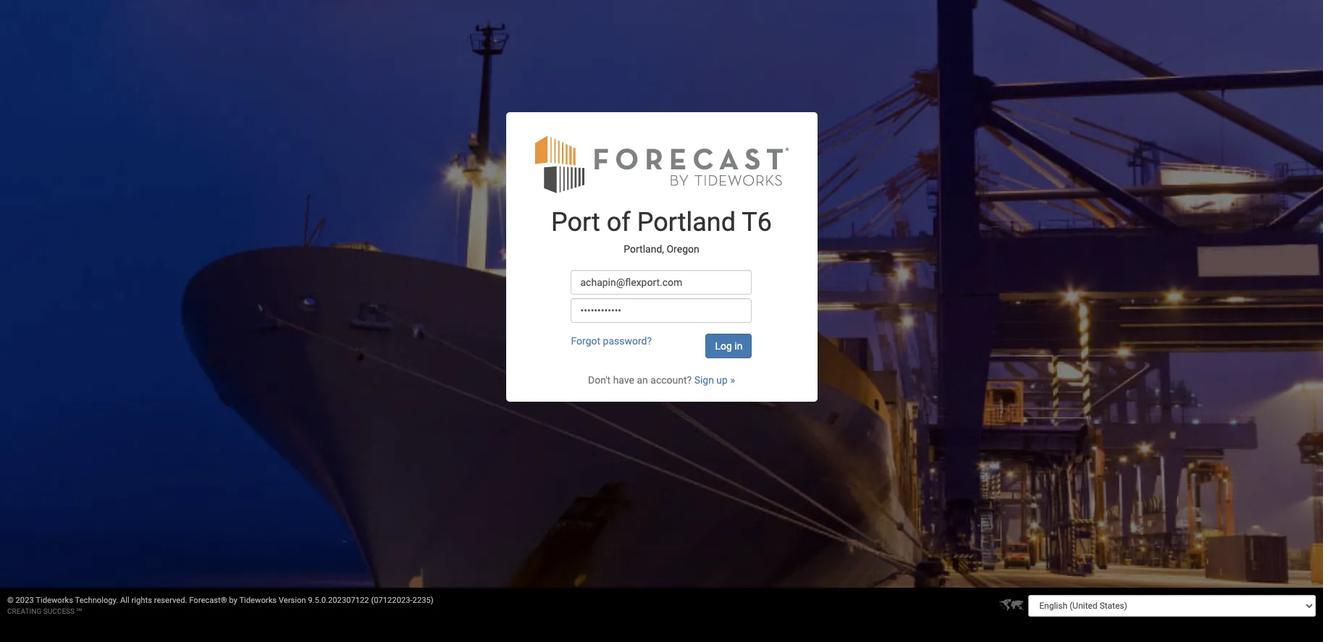 Task type: vqa. For each thing, say whether or not it's contained in the screenshot.
the » at the right of the page
yes



Task type: describe. For each thing, give the bounding box(es) containing it.
port
[[551, 207, 600, 237]]

account?
[[651, 374, 692, 386]]

forgot password? link
[[571, 335, 652, 347]]

of
[[607, 207, 631, 237]]

log
[[715, 340, 732, 352]]

by
[[229, 596, 237, 606]]

»
[[730, 374, 735, 386]]

Email or username text field
[[571, 270, 752, 295]]

in
[[735, 340, 743, 352]]

portland,
[[624, 244, 664, 255]]

1 tideworks from the left
[[36, 596, 73, 606]]

version
[[279, 596, 306, 606]]

forgot password? log in
[[571, 335, 743, 352]]

2235)
[[413, 596, 434, 606]]

t6
[[742, 207, 772, 237]]

2 tideworks from the left
[[239, 596, 277, 606]]

©
[[7, 596, 14, 606]]

forecast®
[[189, 596, 227, 606]]

forecast® by tideworks image
[[535, 134, 788, 194]]

have
[[613, 374, 635, 386]]



Task type: locate. For each thing, give the bounding box(es) containing it.
(07122023-
[[371, 596, 413, 606]]

log in button
[[706, 334, 752, 358]]

sign
[[694, 374, 714, 386]]

an
[[637, 374, 648, 386]]

forgot
[[571, 335, 601, 347]]

don't
[[588, 374, 611, 386]]

℠
[[76, 608, 82, 616]]

0 horizontal spatial tideworks
[[36, 596, 73, 606]]

up
[[717, 374, 728, 386]]

tideworks right by
[[239, 596, 277, 606]]

password?
[[603, 335, 652, 347]]

Password password field
[[571, 298, 752, 323]]

technology.
[[75, 596, 118, 606]]

reserved.
[[154, 596, 187, 606]]

sign up » link
[[694, 374, 735, 386]]

9.5.0.202307122
[[308, 596, 369, 606]]

© 2023 tideworks technology. all rights reserved. forecast® by tideworks version 9.5.0.202307122 (07122023-2235) creating success ℠
[[7, 596, 434, 616]]

all
[[120, 596, 129, 606]]

portland
[[637, 207, 736, 237]]

success
[[43, 608, 75, 616]]

tideworks
[[36, 596, 73, 606], [239, 596, 277, 606]]

2023
[[16, 596, 34, 606]]

oregon
[[667, 244, 699, 255]]

don't have an account? sign up »
[[588, 374, 735, 386]]

rights
[[131, 596, 152, 606]]

tideworks up success
[[36, 596, 73, 606]]

1 horizontal spatial tideworks
[[239, 596, 277, 606]]

creating
[[7, 608, 41, 616]]

port of portland t6 portland, oregon
[[551, 207, 772, 255]]



